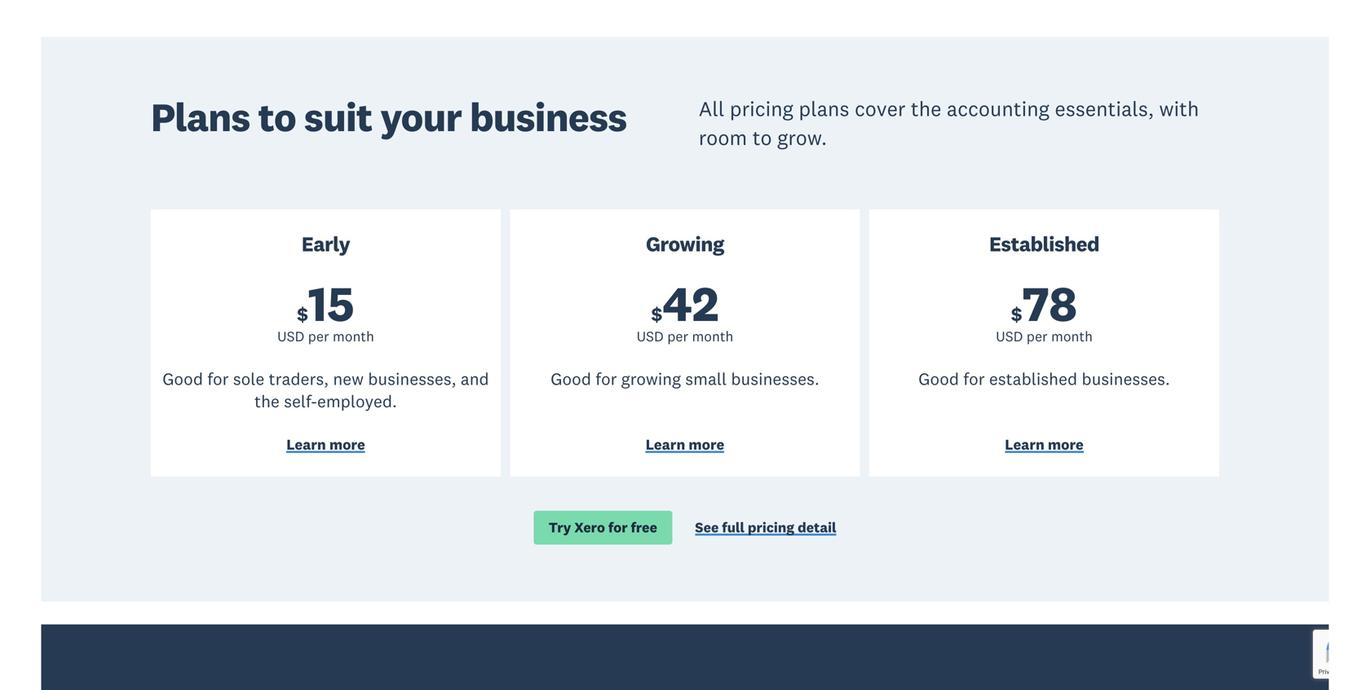 Task type: describe. For each thing, give the bounding box(es) containing it.
more for 78
[[1048, 435, 1084, 454]]

learn more for 42
[[646, 435, 725, 454]]

good for sole traders, new businesses, and the self-employed.
[[163, 369, 489, 412]]

1 learn more from the left
[[286, 435, 365, 454]]

learn more for 78
[[1005, 435, 1084, 454]]

with
[[1159, 96, 1199, 121]]

essentials,
[[1055, 96, 1154, 121]]

78
[[1023, 273, 1078, 334]]

try xero for free
[[549, 519, 657, 537]]

to inside all pricing plans cover the accounting essentials, with room to grow.
[[753, 125, 772, 151]]

$ for 78
[[1011, 303, 1023, 326]]

see full pricing detail
[[695, 519, 837, 537]]

plans to suit your business
[[151, 92, 627, 142]]

1 vertical spatial pricing
[[748, 519, 795, 537]]

1 learn more link from the left
[[162, 435, 490, 458]]

and
[[461, 369, 489, 390]]

established
[[989, 369, 1078, 390]]

1 learn from the left
[[286, 435, 326, 454]]

the inside all pricing plans cover the accounting essentials, with room to grow.
[[911, 96, 942, 121]]

detail
[[798, 519, 837, 537]]

employed.
[[317, 391, 397, 412]]

good for established businesses.
[[919, 369, 1170, 390]]

all pricing plans cover the accounting essentials, with room to grow.
[[699, 96, 1199, 151]]

full
[[722, 519, 745, 537]]

business
[[470, 92, 627, 142]]

cover
[[855, 96, 906, 121]]

good for 15
[[163, 369, 203, 390]]

try xero for free link
[[534, 511, 672, 545]]

xero
[[575, 519, 605, 537]]

traders,
[[269, 369, 329, 390]]

new
[[333, 369, 364, 390]]

see
[[695, 519, 719, 537]]

small
[[685, 369, 727, 390]]

good for 78
[[919, 369, 959, 390]]

learn for 42
[[646, 435, 685, 454]]

the inside good for sole traders, new businesses, and the self-employed.
[[255, 391, 280, 412]]

your
[[380, 92, 462, 142]]

$ 15 usd per month
[[277, 273, 374, 346]]



Task type: vqa. For each thing, say whether or not it's contained in the screenshot.
Learn more link
yes



Task type: locate. For each thing, give the bounding box(es) containing it.
$ 78 usd per month
[[996, 273, 1093, 346]]

month inside $ 42 usd per month
[[692, 328, 734, 346]]

2 horizontal spatial good
[[919, 369, 959, 390]]

good
[[163, 369, 203, 390], [551, 369, 591, 390], [919, 369, 959, 390]]

2 businesses. from the left
[[1082, 369, 1170, 390]]

more down employed. on the left
[[329, 435, 365, 454]]

pricing
[[730, 96, 794, 121], [748, 519, 795, 537]]

2 horizontal spatial $
[[1011, 303, 1023, 326]]

1 month from the left
[[333, 328, 374, 346]]

learn more down good for established businesses.
[[1005, 435, 1084, 454]]

learn more link for 78
[[881, 435, 1208, 458]]

learn
[[286, 435, 326, 454], [646, 435, 685, 454], [1005, 435, 1045, 454]]

pricing up room on the top of the page
[[730, 96, 794, 121]]

month for 78
[[1051, 328, 1093, 346]]

month up small
[[692, 328, 734, 346]]

15
[[308, 273, 355, 334]]

1 businesses. from the left
[[731, 369, 820, 390]]

learn more link down good for established businesses.
[[881, 435, 1208, 458]]

good for 42
[[551, 369, 591, 390]]

pricing inside all pricing plans cover the accounting essentials, with room to grow.
[[730, 96, 794, 121]]

1 horizontal spatial learn more
[[646, 435, 725, 454]]

0 horizontal spatial usd
[[277, 328, 305, 346]]

plans
[[799, 96, 850, 121]]

2 usd from the left
[[637, 328, 664, 346]]

$ up established
[[1011, 303, 1023, 326]]

2 horizontal spatial learn
[[1005, 435, 1045, 454]]

1 horizontal spatial per
[[667, 328, 689, 346]]

usd
[[277, 328, 305, 346], [637, 328, 664, 346], [996, 328, 1023, 346]]

good inside good for sole traders, new businesses, and the self-employed.
[[163, 369, 203, 390]]

usd inside $ 78 usd per month
[[996, 328, 1023, 346]]

usd up traders,
[[277, 328, 305, 346]]

0 vertical spatial the
[[911, 96, 942, 121]]

$ for 15
[[297, 303, 308, 326]]

3 $ from the left
[[1011, 303, 1023, 326]]

month inside $ 78 usd per month
[[1051, 328, 1093, 346]]

to
[[258, 92, 296, 142], [753, 125, 772, 151]]

$ 42 usd per month
[[637, 273, 734, 346]]

growing
[[646, 231, 724, 257]]

for left 'sole'
[[207, 369, 229, 390]]

1 horizontal spatial month
[[692, 328, 734, 346]]

learn more
[[286, 435, 365, 454], [646, 435, 725, 454], [1005, 435, 1084, 454]]

2 month from the left
[[692, 328, 734, 346]]

2 more from the left
[[689, 435, 725, 454]]

1 horizontal spatial learn
[[646, 435, 685, 454]]

1 per from the left
[[308, 328, 329, 346]]

try
[[549, 519, 571, 537]]

2 horizontal spatial learn more link
[[881, 435, 1208, 458]]

learn more link for 42
[[522, 435, 849, 458]]

usd up growing on the bottom
[[637, 328, 664, 346]]

for left growing on the bottom
[[596, 369, 617, 390]]

growing
[[621, 369, 681, 390]]

to left "suit"
[[258, 92, 296, 142]]

2 learn more from the left
[[646, 435, 725, 454]]

businesses,
[[368, 369, 456, 390]]

more down small
[[689, 435, 725, 454]]

plans
[[151, 92, 250, 142]]

more
[[329, 435, 365, 454], [689, 435, 725, 454], [1048, 435, 1084, 454]]

grow.
[[777, 125, 827, 151]]

the down 'sole'
[[255, 391, 280, 412]]

0 horizontal spatial businesses.
[[731, 369, 820, 390]]

per
[[308, 328, 329, 346], [667, 328, 689, 346], [1027, 328, 1048, 346]]

per for 42
[[667, 328, 689, 346]]

1 vertical spatial the
[[255, 391, 280, 412]]

for for 42
[[596, 369, 617, 390]]

self-
[[284, 391, 317, 412]]

1 horizontal spatial $
[[651, 303, 663, 326]]

3 good from the left
[[919, 369, 959, 390]]

for left free
[[608, 519, 628, 537]]

learn down self-
[[286, 435, 326, 454]]

all
[[699, 96, 725, 121]]

see full pricing detail link
[[695, 519, 837, 541]]

$ for 42
[[651, 303, 663, 326]]

2 horizontal spatial more
[[1048, 435, 1084, 454]]

1 horizontal spatial more
[[689, 435, 725, 454]]

1 usd from the left
[[277, 328, 305, 346]]

for
[[207, 369, 229, 390], [596, 369, 617, 390], [964, 369, 985, 390], [608, 519, 628, 537]]

$ up growing on the bottom
[[651, 303, 663, 326]]

2 horizontal spatial month
[[1051, 328, 1093, 346]]

suit
[[304, 92, 372, 142]]

usd up established
[[996, 328, 1023, 346]]

1 horizontal spatial the
[[911, 96, 942, 121]]

learn for 78
[[1005, 435, 1045, 454]]

learn down established
[[1005, 435, 1045, 454]]

per for 78
[[1027, 328, 1048, 346]]

for for 15
[[207, 369, 229, 390]]

usd inside $ 15 usd per month
[[277, 328, 305, 346]]

1 horizontal spatial usd
[[637, 328, 664, 346]]

the right cover
[[911, 96, 942, 121]]

pricing right 'full'
[[748, 519, 795, 537]]

0 horizontal spatial learn
[[286, 435, 326, 454]]

per up good for growing small businesses.
[[667, 328, 689, 346]]

3 month from the left
[[1051, 328, 1093, 346]]

month inside $ 15 usd per month
[[333, 328, 374, 346]]

2 horizontal spatial usd
[[996, 328, 1023, 346]]

the
[[911, 96, 942, 121], [255, 391, 280, 412]]

usd inside $ 42 usd per month
[[637, 328, 664, 346]]

free
[[631, 519, 657, 537]]

2 learn more link from the left
[[522, 435, 849, 458]]

1 horizontal spatial to
[[753, 125, 772, 151]]

42
[[663, 273, 719, 334]]

learn more down good for growing small businesses.
[[646, 435, 725, 454]]

month
[[333, 328, 374, 346], [692, 328, 734, 346], [1051, 328, 1093, 346]]

0 horizontal spatial to
[[258, 92, 296, 142]]

usd for 15
[[277, 328, 305, 346]]

0 horizontal spatial more
[[329, 435, 365, 454]]

per up established
[[1027, 328, 1048, 346]]

3 learn from the left
[[1005, 435, 1045, 454]]

0 horizontal spatial good
[[163, 369, 203, 390]]

per up traders,
[[308, 328, 329, 346]]

$ inside $ 42 usd per month
[[651, 303, 663, 326]]

1 more from the left
[[329, 435, 365, 454]]

$ inside $ 78 usd per month
[[1011, 303, 1023, 326]]

$ up traders,
[[297, 303, 308, 326]]

2 horizontal spatial learn more
[[1005, 435, 1084, 454]]

per inside $ 42 usd per month
[[667, 328, 689, 346]]

per for 15
[[308, 328, 329, 346]]

$
[[297, 303, 308, 326], [651, 303, 663, 326], [1011, 303, 1023, 326]]

3 learn more from the left
[[1005, 435, 1084, 454]]

month for 15
[[333, 328, 374, 346]]

1 $ from the left
[[297, 303, 308, 326]]

established
[[989, 231, 1100, 257]]

good for growing small businesses.
[[551, 369, 820, 390]]

learn down growing on the bottom
[[646, 435, 685, 454]]

1 horizontal spatial learn more link
[[522, 435, 849, 458]]

$ inside $ 15 usd per month
[[297, 303, 308, 326]]

businesses.
[[731, 369, 820, 390], [1082, 369, 1170, 390]]

learn more link
[[162, 435, 490, 458], [522, 435, 849, 458], [881, 435, 1208, 458]]

0 vertical spatial pricing
[[730, 96, 794, 121]]

2 $ from the left
[[651, 303, 663, 326]]

month up new
[[333, 328, 374, 346]]

2 good from the left
[[551, 369, 591, 390]]

learn more link down good for growing small businesses.
[[522, 435, 849, 458]]

per inside $ 78 usd per month
[[1027, 328, 1048, 346]]

usd for 42
[[637, 328, 664, 346]]

early
[[302, 231, 350, 257]]

for for 78
[[964, 369, 985, 390]]

1 good from the left
[[163, 369, 203, 390]]

0 horizontal spatial the
[[255, 391, 280, 412]]

usd for 78
[[996, 328, 1023, 346]]

to right room on the top of the page
[[753, 125, 772, 151]]

learn more link down self-
[[162, 435, 490, 458]]

month up good for established businesses.
[[1051, 328, 1093, 346]]

0 horizontal spatial month
[[333, 328, 374, 346]]

3 learn more link from the left
[[881, 435, 1208, 458]]

1 horizontal spatial good
[[551, 369, 591, 390]]

0 horizontal spatial learn more link
[[162, 435, 490, 458]]

2 horizontal spatial per
[[1027, 328, 1048, 346]]

per inside $ 15 usd per month
[[308, 328, 329, 346]]

3 more from the left
[[1048, 435, 1084, 454]]

for left established
[[964, 369, 985, 390]]

0 horizontal spatial per
[[308, 328, 329, 346]]

0 horizontal spatial learn more
[[286, 435, 365, 454]]

for inside good for sole traders, new businesses, and the self-employed.
[[207, 369, 229, 390]]

sole
[[233, 369, 265, 390]]

accounting
[[947, 96, 1050, 121]]

month for 42
[[692, 328, 734, 346]]

more for 42
[[689, 435, 725, 454]]

2 learn from the left
[[646, 435, 685, 454]]

3 per from the left
[[1027, 328, 1048, 346]]

more down good for established businesses.
[[1048, 435, 1084, 454]]

2 per from the left
[[667, 328, 689, 346]]

1 horizontal spatial businesses.
[[1082, 369, 1170, 390]]

room
[[699, 125, 747, 151]]

0 horizontal spatial $
[[297, 303, 308, 326]]

learn more down self-
[[286, 435, 365, 454]]

3 usd from the left
[[996, 328, 1023, 346]]



